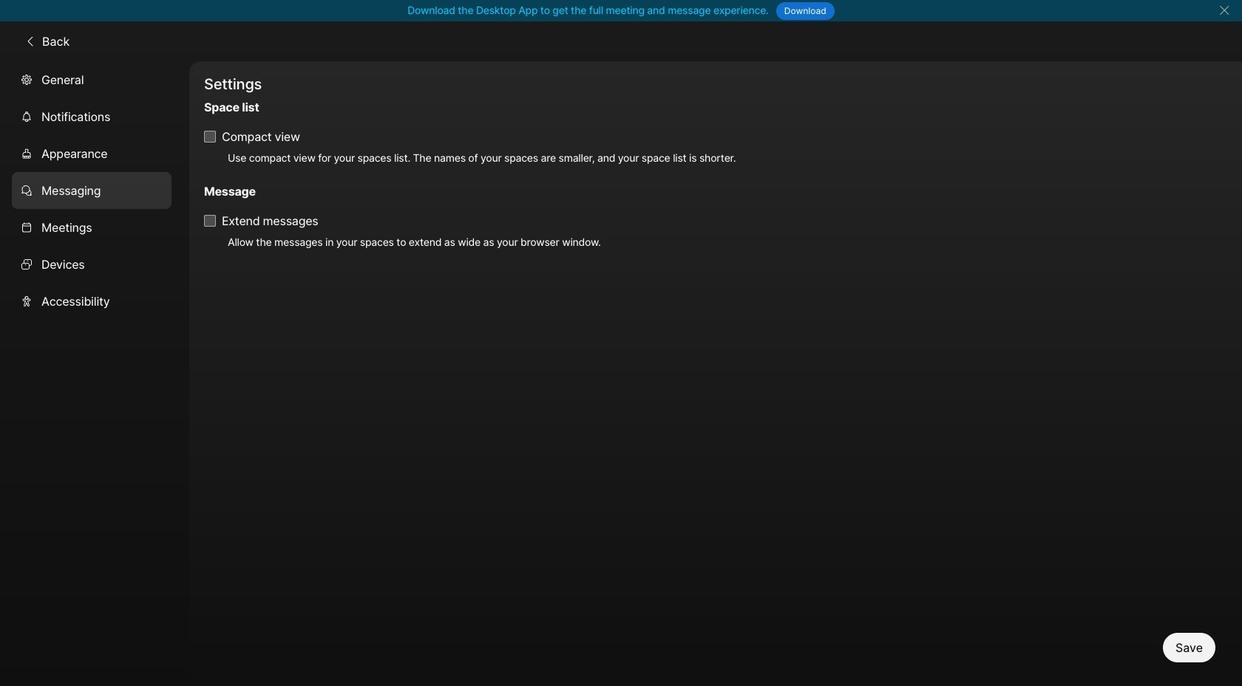 Task type: describe. For each thing, give the bounding box(es) containing it.
accessibility tab
[[12, 283, 172, 320]]

messaging tab
[[12, 172, 172, 209]]

settings navigation
[[0, 61, 189, 687]]

cancel_16 image
[[1219, 4, 1230, 16]]

meetings tab
[[12, 209, 172, 246]]



Task type: locate. For each thing, give the bounding box(es) containing it.
devices tab
[[12, 246, 172, 283]]

appearance tab
[[12, 135, 172, 172]]

general tab
[[12, 61, 172, 98]]

notifications tab
[[12, 98, 172, 135]]



